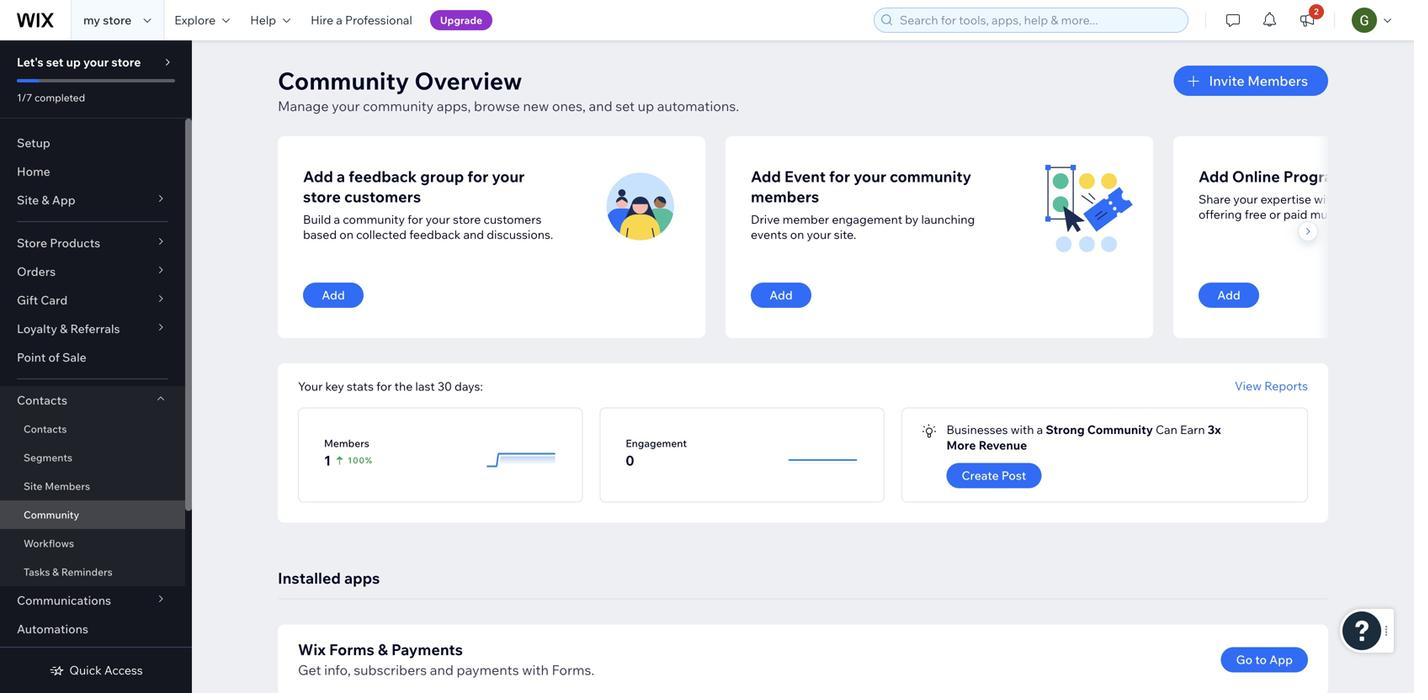 Task type: vqa. For each thing, say whether or not it's contained in the screenshot.
the leftmost Converter
no



Task type: locate. For each thing, give the bounding box(es) containing it.
your up discussions.
[[492, 167, 525, 186]]

0 horizontal spatial on
[[340, 227, 354, 242]]

1 horizontal spatial up
[[638, 98, 654, 115]]

app inside dropdown button
[[52, 193, 75, 208]]

discussions.
[[487, 227, 553, 242]]

online
[[1233, 167, 1281, 186]]

1 vertical spatial members
[[324, 437, 370, 450]]

by
[[905, 212, 919, 227]]

2 vertical spatial community
[[343, 212, 405, 227]]

store inside sidebar element
[[112, 55, 141, 69]]

1 horizontal spatial app
[[1270, 653, 1293, 668]]

1 horizontal spatial set
[[616, 98, 635, 115]]

contacts for the "contacts" link
[[24, 423, 67, 436]]

for right event
[[829, 167, 851, 186]]

0 horizontal spatial add button
[[303, 283, 364, 308]]

your inside community overview manage your community apps, browse new ones, and set up automations.
[[332, 98, 360, 115]]

community for event
[[890, 167, 972, 186]]

automations.
[[657, 98, 739, 115]]

professional
[[345, 13, 413, 27]]

& right loyalty on the top
[[60, 322, 68, 336]]

my
[[83, 13, 100, 27]]

community link
[[0, 501, 185, 530]]

a right build
[[334, 212, 340, 227]]

on inside add event for your community members drive member engagement by launching events on your site.
[[790, 227, 804, 242]]

site members
[[24, 480, 90, 493]]

and right ones,
[[589, 98, 613, 115]]

app right to
[[1270, 653, 1293, 668]]

and inside community overview manage your community apps, browse new ones, and set up automations.
[[589, 98, 613, 115]]

community
[[363, 98, 434, 115], [890, 167, 972, 186], [343, 212, 405, 227]]

customers up discussions.
[[484, 212, 542, 227]]

and inside add a feedback group for your store customers build a community for your store customers based on collected feedback and discussions.
[[464, 227, 484, 242]]

site for site members
[[24, 480, 43, 493]]

businesses with a strong community can earn
[[947, 423, 1208, 437]]

1 vertical spatial site
[[24, 480, 43, 493]]

on
[[340, 227, 354, 242], [790, 227, 804, 242]]

hire a professional link
[[301, 0, 423, 40]]

2 vertical spatial app
[[1270, 653, 1293, 668]]

community for community
[[24, 509, 79, 522]]

referrals
[[70, 322, 120, 336]]

0 horizontal spatial members
[[45, 480, 90, 493]]

community inside sidebar element
[[24, 509, 79, 522]]

contacts up segments
[[24, 423, 67, 436]]

on down member
[[790, 227, 804, 242]]

create
[[962, 469, 999, 483]]

sale
[[62, 350, 87, 365]]

community overview manage your community apps, browse new ones, and set up automations.
[[278, 66, 739, 115]]

up up completed
[[66, 55, 81, 69]]

2 vertical spatial members
[[45, 480, 90, 493]]

2 horizontal spatial app
[[1358, 167, 1389, 186]]

0 horizontal spatial community
[[24, 509, 79, 522]]

3 add button from the left
[[1199, 283, 1260, 308]]

and left discussions.
[[464, 227, 484, 242]]

set right let's
[[46, 55, 63, 69]]

0 horizontal spatial with
[[522, 662, 549, 679]]

with down "programs"
[[1315, 192, 1338, 207]]

1 horizontal spatial community
[[278, 66, 409, 96]]

your down member
[[807, 227, 832, 242]]

1 on from the left
[[340, 227, 354, 242]]

community inside community overview manage your community apps, browse new ones, and set up automations.
[[363, 98, 434, 115]]

loyalty
[[17, 322, 57, 336]]

0 horizontal spatial and
[[430, 662, 454, 679]]

app inside add online programs app share your expertise with a wide audien
[[1358, 167, 1389, 186]]

up
[[66, 55, 81, 69], [638, 98, 654, 115]]

members
[[751, 187, 820, 206]]

communications
[[17, 594, 111, 608]]

0 vertical spatial community
[[363, 98, 434, 115]]

a up the based
[[337, 167, 345, 186]]

add
[[303, 167, 333, 186], [751, 167, 781, 186], [1199, 167, 1229, 186], [322, 288, 345, 303], [770, 288, 793, 303], [1218, 288, 1241, 303]]

add inside add event for your community members drive member engagement by launching events on your site.
[[751, 167, 781, 186]]

app up 'wide'
[[1358, 167, 1389, 186]]

customers
[[344, 187, 421, 206], [484, 212, 542, 227]]

& for loyalty
[[60, 322, 68, 336]]

community inside community overview manage your community apps, browse new ones, and set up automations.
[[278, 66, 409, 96]]

customers up collected
[[344, 187, 421, 206]]

list
[[278, 136, 1415, 339]]

members up 100%
[[324, 437, 370, 450]]

community
[[278, 66, 409, 96], [1088, 423, 1154, 437], [24, 509, 79, 522]]

2 vertical spatial and
[[430, 662, 454, 679]]

1 vertical spatial community
[[1088, 423, 1154, 437]]

& up subscribers
[[378, 641, 388, 660]]

explore
[[175, 13, 216, 27]]

tasks & reminders link
[[0, 558, 185, 587]]

app
[[1358, 167, 1389, 186], [52, 193, 75, 208], [1270, 653, 1293, 668]]

2 horizontal spatial add button
[[1199, 283, 1260, 308]]

2 horizontal spatial and
[[589, 98, 613, 115]]

wix forms & payments get info, subscribers and payments with forms.
[[298, 641, 595, 679]]

community up workflows
[[24, 509, 79, 522]]

apps
[[344, 569, 380, 588]]

apps,
[[437, 98, 471, 115]]

your down my
[[83, 55, 109, 69]]

1 vertical spatial set
[[616, 98, 635, 115]]

feedback right collected
[[409, 227, 461, 242]]

2 vertical spatial with
[[522, 662, 549, 679]]

1 vertical spatial customers
[[484, 212, 542, 227]]

members right invite
[[1248, 72, 1309, 89]]

0 vertical spatial app
[[1358, 167, 1389, 186]]

your up the engagement
[[854, 167, 887, 186]]

1 vertical spatial and
[[464, 227, 484, 242]]

0 vertical spatial members
[[1248, 72, 1309, 89]]

1 horizontal spatial with
[[1011, 423, 1034, 437]]

a left strong
[[1037, 423, 1044, 437]]

2 add button from the left
[[751, 283, 812, 308]]

products
[[50, 236, 100, 251]]

go
[[1237, 653, 1253, 668]]

0 vertical spatial customers
[[344, 187, 421, 206]]

set inside community overview manage your community apps, browse new ones, and set up automations.
[[616, 98, 635, 115]]

& right tasks
[[52, 566, 59, 579]]

on right the based
[[340, 227, 354, 242]]

point of sale link
[[0, 344, 185, 372]]

community up the manage
[[278, 66, 409, 96]]

1 horizontal spatial customers
[[484, 212, 542, 227]]

1 vertical spatial up
[[638, 98, 654, 115]]

1/7
[[17, 91, 32, 104]]

1 horizontal spatial add button
[[751, 283, 812, 308]]

0 horizontal spatial set
[[46, 55, 63, 69]]

expertise
[[1261, 192, 1312, 207]]

0 vertical spatial with
[[1315, 192, 1338, 207]]

feedback up collected
[[349, 167, 417, 186]]

1/7 completed
[[17, 91, 85, 104]]

site down segments
[[24, 480, 43, 493]]

quick
[[69, 664, 102, 678]]

last
[[415, 379, 435, 394]]

based
[[303, 227, 337, 242]]

2 horizontal spatial with
[[1315, 192, 1338, 207]]

app inside button
[[1270, 653, 1293, 668]]

community up collected
[[343, 212, 405, 227]]

1
[[324, 452, 331, 469]]

1 vertical spatial app
[[52, 193, 75, 208]]

community up launching
[[890, 167, 972, 186]]

0 vertical spatial contacts
[[17, 393, 67, 408]]

post
[[1002, 469, 1027, 483]]

and inside wix forms & payments get info, subscribers and payments with forms.
[[430, 662, 454, 679]]

set right ones,
[[616, 98, 635, 115]]

members inside button
[[1248, 72, 1309, 89]]

your right the manage
[[332, 98, 360, 115]]

0 vertical spatial and
[[589, 98, 613, 115]]

with inside add online programs app share your expertise with a wide audien
[[1315, 192, 1338, 207]]

loyalty & referrals button
[[0, 315, 185, 344]]

with
[[1315, 192, 1338, 207], [1011, 423, 1034, 437], [522, 662, 549, 679]]

community inside add event for your community members drive member engagement by launching events on your site.
[[890, 167, 972, 186]]

0 vertical spatial up
[[66, 55, 81, 69]]

automations link
[[0, 616, 185, 644]]

segments
[[24, 452, 72, 464]]

up inside sidebar element
[[66, 55, 81, 69]]

site down home
[[17, 193, 39, 208]]

view
[[1235, 379, 1262, 394]]

1 horizontal spatial members
[[324, 437, 370, 450]]

& down home
[[42, 193, 49, 208]]

workflows link
[[0, 530, 185, 558]]

app down home link
[[52, 193, 75, 208]]

your inside add online programs app share your expertise with a wide audien
[[1234, 192, 1258, 207]]

your inside sidebar element
[[83, 55, 109, 69]]

2 horizontal spatial members
[[1248, 72, 1309, 89]]

add online programs app share your expertise with a wide audien
[[1199, 167, 1415, 222]]

your down 'online'
[[1234, 192, 1258, 207]]

wide
[[1350, 192, 1376, 207]]

0 vertical spatial feedback
[[349, 167, 417, 186]]

& for site
[[42, 193, 49, 208]]

add button for expertise
[[1199, 283, 1260, 308]]

app for site & app
[[52, 193, 75, 208]]

0 vertical spatial set
[[46, 55, 63, 69]]

0 horizontal spatial up
[[66, 55, 81, 69]]

& inside dropdown button
[[42, 193, 49, 208]]

add inside add a feedback group for your store customers build a community for your store customers based on collected feedback and discussions.
[[303, 167, 333, 186]]

up left the automations. on the top of the page
[[638, 98, 654, 115]]

& inside popup button
[[60, 322, 68, 336]]

add inside add online programs app share your expertise with a wide audien
[[1199, 167, 1229, 186]]

contacts
[[17, 393, 67, 408], [24, 423, 67, 436]]

2 button
[[1289, 0, 1326, 40]]

setup
[[17, 136, 50, 150]]

and down payments
[[430, 662, 454, 679]]

add button
[[303, 283, 364, 308], [751, 283, 812, 308], [1199, 283, 1260, 308]]

&
[[42, 193, 49, 208], [60, 322, 68, 336], [52, 566, 59, 579], [378, 641, 388, 660]]

members down segments
[[45, 480, 90, 493]]

0 vertical spatial community
[[278, 66, 409, 96]]

site inside dropdown button
[[17, 193, 39, 208]]

let's
[[17, 55, 43, 69]]

with left forms. at left
[[522, 662, 549, 679]]

members for site members
[[45, 480, 90, 493]]

3x more revenue
[[947, 423, 1222, 453]]

community left apps, on the left of the page
[[363, 98, 434, 115]]

community left can
[[1088, 423, 1154, 437]]

with up revenue
[[1011, 423, 1034, 437]]

orders
[[17, 264, 56, 279]]

& for tasks
[[52, 566, 59, 579]]

site & app button
[[0, 186, 185, 215]]

create post
[[962, 469, 1027, 483]]

for
[[468, 167, 489, 186], [829, 167, 851, 186], [408, 212, 423, 227], [377, 379, 392, 394]]

segments link
[[0, 444, 185, 472]]

1 horizontal spatial and
[[464, 227, 484, 242]]

1 vertical spatial contacts
[[24, 423, 67, 436]]

contacts down point of sale
[[17, 393, 67, 408]]

manage
[[278, 98, 329, 115]]

communications button
[[0, 587, 185, 616]]

contacts inside dropdown button
[[17, 393, 67, 408]]

with inside wix forms & payments get info, subscribers and payments with forms.
[[522, 662, 549, 679]]

to
[[1256, 653, 1267, 668]]

strong
[[1046, 423, 1085, 437]]

a left 'wide'
[[1341, 192, 1347, 207]]

1 vertical spatial community
[[890, 167, 972, 186]]

2 vertical spatial community
[[24, 509, 79, 522]]

store down the my store
[[112, 55, 141, 69]]

contacts link
[[0, 415, 185, 444]]

0 vertical spatial site
[[17, 193, 39, 208]]

stats
[[347, 379, 374, 394]]

my store
[[83, 13, 132, 27]]

1 add button from the left
[[303, 283, 364, 308]]

launching
[[922, 212, 975, 227]]

1 horizontal spatial on
[[790, 227, 804, 242]]

add event for your community members drive member engagement by launching events on your site.
[[751, 167, 975, 242]]

0 horizontal spatial app
[[52, 193, 75, 208]]

members inside sidebar element
[[45, 480, 90, 493]]

quick access
[[69, 664, 143, 678]]

your
[[83, 55, 109, 69], [332, 98, 360, 115], [492, 167, 525, 186], [854, 167, 887, 186], [1234, 192, 1258, 207], [426, 212, 450, 227], [807, 227, 832, 242]]

0 horizontal spatial customers
[[344, 187, 421, 206]]

gift card
[[17, 293, 68, 308]]

store products
[[17, 236, 100, 251]]

2 on from the left
[[790, 227, 804, 242]]



Task type: describe. For each thing, give the bounding box(es) containing it.
community for overview
[[363, 98, 434, 115]]

create post button
[[947, 464, 1042, 489]]

1 vertical spatial feedback
[[409, 227, 461, 242]]

add button for store
[[303, 283, 364, 308]]

home
[[17, 164, 50, 179]]

more
[[947, 438, 976, 453]]

store products button
[[0, 229, 185, 258]]

list containing add a feedback group for your store customers
[[278, 136, 1415, 339]]

add a feedback group for your store customers build a community for your store customers based on collected feedback and discussions.
[[303, 167, 553, 242]]

set inside sidebar element
[[46, 55, 63, 69]]

community inside add a feedback group for your store customers build a community for your store customers based on collected feedback and discussions.
[[343, 212, 405, 227]]

event
[[785, 167, 826, 186]]

a inside add online programs app share your expertise with a wide audien
[[1341, 192, 1347, 207]]

for inside add event for your community members drive member engagement by launching events on your site.
[[829, 167, 851, 186]]

workflows
[[24, 538, 74, 550]]

point of sale
[[17, 350, 87, 365]]

your down group
[[426, 212, 450, 227]]

key
[[325, 379, 344, 394]]

hire a professional
[[311, 13, 413, 27]]

contacts button
[[0, 387, 185, 415]]

app for go to app
[[1270, 653, 1293, 668]]

orders button
[[0, 258, 185, 286]]

upgrade button
[[430, 10, 493, 30]]

completed
[[34, 91, 85, 104]]

for left the
[[377, 379, 392, 394]]

100%
[[348, 455, 373, 466]]

earn
[[1181, 423, 1206, 437]]

2 horizontal spatial community
[[1088, 423, 1154, 437]]

new
[[523, 98, 549, 115]]

site & app
[[17, 193, 75, 208]]

view reports link
[[1235, 379, 1309, 394]]

for down group
[[408, 212, 423, 227]]

home link
[[0, 157, 185, 186]]

drive
[[751, 212, 780, 227]]

collected
[[356, 227, 407, 242]]

invite
[[1210, 72, 1245, 89]]

wix
[[298, 641, 326, 660]]

payments
[[457, 662, 519, 679]]

loyalty & referrals
[[17, 322, 120, 336]]

get
[[298, 662, 321, 679]]

store up build
[[303, 187, 341, 206]]

events
[[751, 227, 788, 242]]

2
[[1315, 6, 1319, 17]]

audien
[[1379, 192, 1415, 207]]

store right my
[[103, 13, 132, 27]]

site.
[[834, 227, 857, 242]]

gift
[[17, 293, 38, 308]]

programs
[[1284, 167, 1355, 186]]

go to app button
[[1222, 648, 1309, 673]]

overview
[[415, 66, 522, 96]]

help button
[[240, 0, 301, 40]]

of
[[48, 350, 60, 365]]

payments
[[392, 641, 463, 660]]

quick access button
[[49, 664, 143, 679]]

view reports
[[1235, 379, 1309, 394]]

build
[[303, 212, 331, 227]]

& inside wix forms & payments get info, subscribers and payments with forms.
[[378, 641, 388, 660]]

1 vertical spatial with
[[1011, 423, 1034, 437]]

ones,
[[552, 98, 586, 115]]

invite members button
[[1174, 66, 1329, 96]]

community for community overview manage your community apps, browse new ones, and set up automations.
[[278, 66, 409, 96]]

browse
[[474, 98, 520, 115]]

days:
[[455, 379, 483, 394]]

Search for tools, apps, help & more... field
[[895, 8, 1183, 32]]

add button for drive
[[751, 283, 812, 308]]

automations
[[17, 622, 88, 637]]

go to app
[[1237, 653, 1293, 668]]

a right hire
[[336, 13, 343, 27]]

the
[[395, 379, 413, 394]]

member
[[783, 212, 830, 227]]

invite members
[[1210, 72, 1309, 89]]

your
[[298, 379, 323, 394]]

tasks & reminders
[[24, 566, 113, 579]]

access
[[104, 664, 143, 678]]

forms
[[329, 641, 375, 660]]

setup link
[[0, 129, 185, 157]]

sidebar element
[[0, 40, 192, 694]]

30
[[438, 379, 452, 394]]

3x
[[1208, 423, 1222, 437]]

let's set up your store
[[17, 55, 141, 69]]

help
[[250, 13, 276, 27]]

point
[[17, 350, 46, 365]]

site members link
[[0, 472, 185, 501]]

contacts for 'contacts' dropdown button
[[17, 393, 67, 408]]

engagement
[[626, 437, 687, 450]]

info,
[[324, 662, 351, 679]]

share
[[1199, 192, 1231, 207]]

for right group
[[468, 167, 489, 186]]

subscribers
[[354, 662, 427, 679]]

your key stats for the last 30 days:
[[298, 379, 483, 394]]

members for invite members
[[1248, 72, 1309, 89]]

on inside add a feedback group for your store customers build a community for your store customers based on collected feedback and discussions.
[[340, 227, 354, 242]]

store down group
[[453, 212, 481, 227]]

hire
[[311, 13, 334, 27]]

site for site & app
[[17, 193, 39, 208]]

reports
[[1265, 379, 1309, 394]]

engagement
[[832, 212, 903, 227]]

revenue
[[979, 438, 1028, 453]]

up inside community overview manage your community apps, browse new ones, and set up automations.
[[638, 98, 654, 115]]

can
[[1156, 423, 1178, 437]]

tasks
[[24, 566, 50, 579]]



